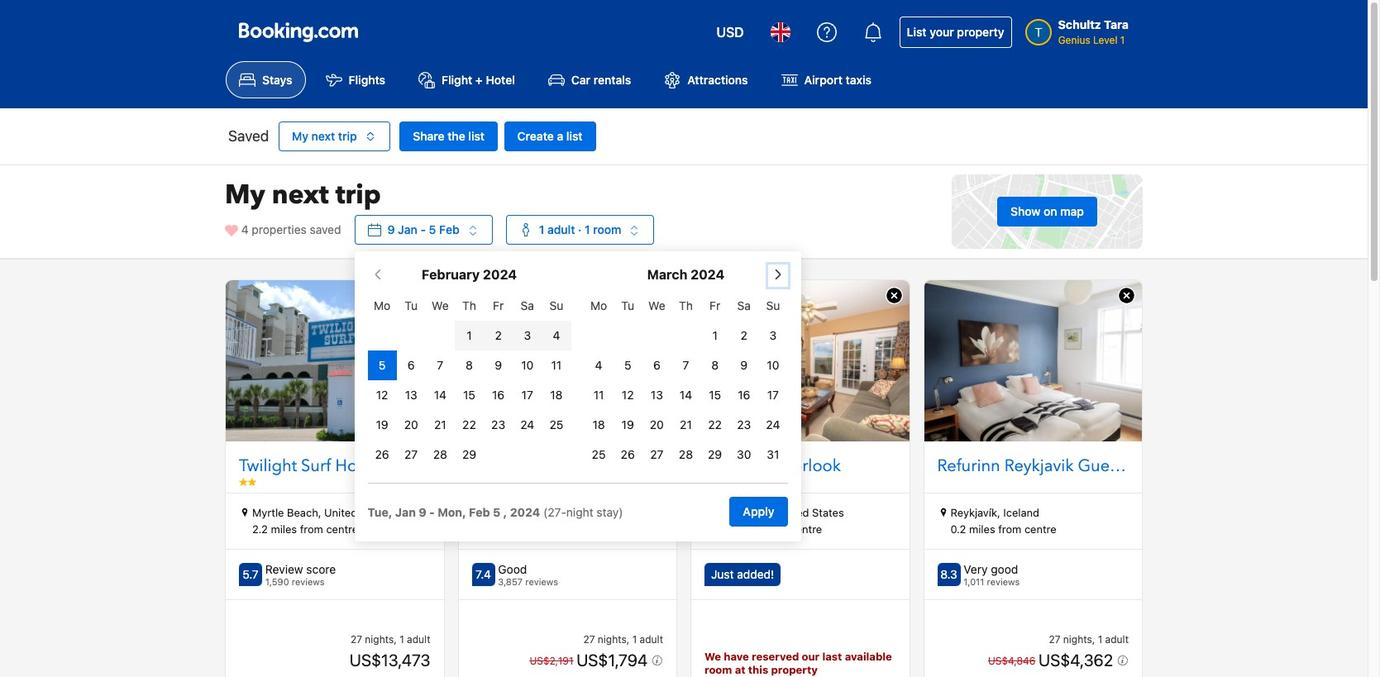 Task type: vqa. For each thing, say whether or not it's contained in the screenshot.
before at right bottom
no



Task type: locate. For each thing, give the bounding box(es) containing it.
14 March 2024 checkbox
[[680, 388, 692, 402]]

show on map button
[[998, 197, 1098, 227]]

0 horizontal spatial sa
[[521, 299, 534, 313]]

2 horizontal spatial rated element
[[964, 563, 1020, 578]]

list for share the list
[[469, 129, 485, 143]]

1 miles from the left
[[271, 523, 297, 536]]

1 13 from the left
[[405, 388, 417, 402]]

4 centre from the left
[[1025, 523, 1057, 536]]

available
[[845, 650, 892, 664]]

7 for 7 february 2024 checkbox
[[437, 358, 444, 372]]

0 horizontal spatial 6
[[408, 358, 415, 372]]

states for gatlinburg, united states
[[579, 507, 611, 520]]

0 horizontal spatial gatlinburg,
[[485, 507, 541, 520]]

7.4
[[476, 568, 491, 582]]

previous month image
[[368, 265, 388, 285]]

19 for 19 february 2024 option
[[376, 418, 388, 432]]

3 February 2024 checkbox
[[524, 329, 531, 343]]

15 left 16 checkbox at the left bottom of the page
[[463, 388, 476, 402]]

2 horizontal spatial united
[[776, 507, 809, 520]]

flight + hotel link
[[405, 61, 528, 99]]

my next trip up 4 properties saved
[[225, 177, 381, 214]]

smoky's overlook link
[[705, 455, 896, 478]]

1 horizontal spatial 2
[[741, 329, 748, 343]]

18 March 2024 checkbox
[[593, 418, 605, 432]]

adult inside 27 nights, 1 adult us$13,473
[[407, 634, 431, 646]]

14 February 2024 checkbox
[[434, 388, 447, 402]]

2 22 from the left
[[708, 418, 722, 432]]

22
[[463, 418, 476, 432], [708, 418, 722, 432]]

8 right 7 february 2024 checkbox
[[466, 358, 473, 372]]

1 14 from the left
[[434, 388, 447, 402]]

27 up us$13,473
[[351, 634, 362, 646]]

1 reviews from the left
[[292, 577, 325, 587]]

0 horizontal spatial 3
[[524, 329, 531, 343]]

0 vertical spatial 18
[[550, 388, 563, 402]]

0 vertical spatial jan
[[398, 223, 418, 237]]

2 7 from the left
[[683, 358, 689, 372]]

from down 'iceland' at the right bottom
[[999, 523, 1022, 536]]

1 vertical spatial 11
[[594, 388, 604, 402]]

2024 for february 2024
[[483, 267, 517, 282]]

3 from from the left
[[764, 523, 787, 536]]

property right the this
[[771, 663, 818, 677]]

6 left 7 february 2024 checkbox
[[408, 358, 415, 372]]

stay)
[[597, 506, 623, 520]]

list your property
[[907, 25, 1005, 39]]

2 28 from the left
[[679, 448, 693, 462]]

mo up 4 march 2024 option
[[591, 299, 607, 313]]

good
[[991, 563, 1019, 577]]

3 states from the left
[[812, 507, 844, 520]]

centre down myrtle beach, united states
[[326, 523, 358, 536]]

29 March 2024 checkbox
[[708, 448, 722, 462]]

0 horizontal spatial 16
[[492, 388, 505, 402]]

14 for the 14 february 2024 checkbox
[[434, 388, 447, 402]]

0 horizontal spatial room
[[593, 223, 622, 237]]

sa
[[521, 299, 534, 313], [737, 299, 751, 313]]

28 for '28 february 2024' checkbox
[[433, 448, 447, 462]]

tue,
[[368, 506, 392, 520]]

1 horizontal spatial 8
[[712, 358, 719, 372]]

rated element containing good
[[498, 563, 558, 578]]

1 23 from the left
[[491, 418, 505, 432]]

states right (27- on the bottom of the page
[[579, 507, 611, 520]]

0 horizontal spatial 2
[[495, 329, 502, 343]]

4 for 4 march 2024 option
[[595, 358, 603, 372]]

0 horizontal spatial we
[[432, 299, 449, 313]]

rated element containing review score
[[265, 563, 336, 578]]

2 horizontal spatial reviews
[[987, 577, 1020, 587]]

0 horizontal spatial 13
[[405, 388, 417, 402]]

16
[[492, 388, 505, 402], [738, 388, 751, 402]]

room right '·' on the left top of page
[[593, 223, 622, 237]]

nights, for us$1,794
[[598, 634, 630, 646]]

5 March 2024 checkbox
[[624, 358, 632, 372]]

1 26 from the left
[[375, 448, 389, 462]]

0 horizontal spatial tu
[[405, 299, 418, 313]]

8 for 8 'option'
[[466, 358, 473, 372]]

2 16 from the left
[[738, 388, 751, 402]]

2 march 2024 element from the left
[[584, 291, 788, 470]]

1 horizontal spatial 13
[[651, 388, 663, 402]]

guesthouse
[[1078, 455, 1169, 478]]

room
[[593, 223, 622, 237], [705, 663, 732, 677]]

fr for march 2024
[[710, 299, 721, 313]]

1 horizontal spatial rated element
[[498, 563, 558, 578]]

15 for 15 march 2024 option
[[709, 388, 721, 402]]

1 horizontal spatial reviews
[[525, 577, 558, 587]]

we have reserved our last available room at this property
[[705, 650, 892, 677]]

0 horizontal spatial 25
[[550, 418, 564, 432]]

(27-
[[544, 506, 567, 520]]

26 for 26 february 2024 option
[[375, 448, 389, 462]]

8 March 2024 checkbox
[[712, 358, 719, 372]]

24 left 25 february 2024 checkbox
[[521, 418, 535, 432]]

1 15 from the left
[[463, 388, 476, 402]]

1 22 from the left
[[463, 418, 476, 432]]

myrtle beach, united states
[[252, 507, 392, 520]]

0 horizontal spatial feb
[[439, 223, 460, 237]]

list inside button
[[469, 129, 485, 143]]

2 3 from the left
[[770, 329, 777, 343]]

0 horizontal spatial 22
[[463, 418, 476, 432]]

30 March 2024 checkbox
[[737, 448, 751, 462]]

we down february
[[432, 299, 449, 313]]

16 left 17 february 2024 checkbox
[[492, 388, 505, 402]]

we
[[432, 299, 449, 313], [649, 299, 666, 313], [705, 650, 721, 664]]

1 17 from the left
[[522, 388, 533, 402]]

0 horizontal spatial march 2024 element
[[368, 291, 571, 470]]

2 right 1 checkbox
[[495, 329, 502, 343]]

1 10 from the left
[[521, 358, 534, 372]]

22 for 22 february 2024 option
[[463, 418, 476, 432]]

miles for 2.2
[[271, 523, 297, 536]]

1 inside 27 nights, 1 adult us$13,473
[[400, 634, 404, 646]]

1 21 from the left
[[434, 418, 446, 432]]

from for 0.6
[[533, 523, 556, 536]]

14 for 14 option
[[680, 388, 692, 402]]

23 right 22 march 2024 option
[[737, 418, 751, 432]]

miles down myrtle
[[271, 523, 297, 536]]

1 horizontal spatial sa
[[737, 299, 751, 313]]

night
[[567, 506, 594, 520]]

13
[[405, 388, 417, 402], [651, 388, 663, 402]]

from  1,590 reviews element
[[265, 577, 336, 587]]

4 right 3 february 2024 option
[[553, 329, 560, 343]]

21
[[434, 418, 446, 432], [680, 418, 692, 432]]

nights, up us$1,794
[[598, 634, 630, 646]]

0.6 miles from centre
[[485, 523, 591, 536]]

0 horizontal spatial rated element
[[265, 563, 336, 578]]

united for gatlinburg, united states 2.1 miles from centre
[[776, 507, 809, 520]]

1 horizontal spatial 4
[[553, 329, 560, 343]]

0 horizontal spatial 8
[[466, 358, 473, 372]]

1 horizontal spatial 29
[[708, 448, 722, 462]]

0 horizontal spatial su
[[550, 299, 564, 313]]

11 left 12 march 2024 checkbox
[[594, 388, 604, 402]]

,
[[503, 506, 507, 520]]

from  3,857 reviews element
[[498, 577, 558, 587]]

24 February 2024 checkbox
[[521, 418, 535, 432]]

reviews
[[292, 577, 325, 587], [525, 577, 558, 587], [987, 577, 1020, 587]]

2 rated element from the left
[[498, 563, 558, 578]]

16 for 16 checkbox at the left bottom of the page
[[492, 388, 505, 402]]

1 sa from the left
[[521, 299, 534, 313]]

1 horizontal spatial tu
[[621, 299, 634, 313]]

7 left 8 'option'
[[437, 358, 444, 372]]

1 vertical spatial -
[[429, 506, 435, 520]]

21 March 2024 checkbox
[[680, 418, 692, 432]]

my right the saved
[[292, 129, 309, 143]]

16 February 2024 checkbox
[[492, 388, 505, 402]]

6 left 7 march 2024 'checkbox'
[[653, 358, 661, 372]]

2 horizontal spatial states
[[812, 507, 844, 520]]

13 left the 14 february 2024 checkbox
[[405, 388, 417, 402]]

2 vertical spatial 4
[[595, 358, 603, 372]]

1 up us$1,794
[[633, 634, 637, 646]]

21 right 20 march 2024 option
[[680, 418, 692, 432]]

31 March 2024 checkbox
[[767, 448, 780, 462]]

gatlinburg, up 0.6 at the bottom left of page
[[485, 507, 541, 520]]

29 for "29 march 2024" 'checkbox'
[[708, 448, 722, 462]]

2 horizontal spatial 4
[[595, 358, 603, 372]]

0 horizontal spatial fr
[[493, 299, 504, 313]]

1 vertical spatial hotel
[[335, 455, 376, 478]]

0 horizontal spatial 17
[[522, 388, 533, 402]]

18 right 17 february 2024 checkbox
[[550, 388, 563, 402]]

gatlinburg,
[[485, 507, 541, 520], [718, 507, 773, 520]]

3 nights, from the left
[[1064, 634, 1095, 646]]

united right apply
[[776, 507, 809, 520]]

17 for 17 february 2024 checkbox
[[522, 388, 533, 402]]

2 horizontal spatial we
[[705, 650, 721, 664]]

next up 4 properties saved
[[272, 177, 329, 214]]

my inside 'my next trip' button
[[292, 129, 309, 143]]

-
[[421, 223, 426, 237], [429, 506, 435, 520]]

3,857
[[498, 577, 523, 587]]

1 horizontal spatial 19
[[622, 418, 634, 432]]

centre down night
[[559, 523, 591, 536]]

2 from from the left
[[533, 523, 556, 536]]

24
[[521, 418, 535, 432], [766, 418, 780, 432]]

22 for 22 march 2024 option
[[708, 418, 722, 432]]

1 24 from the left
[[521, 418, 535, 432]]

1 tu from the left
[[405, 299, 418, 313]]

10 right 9 march 2024 option
[[767, 358, 780, 372]]

2 nights, from the left
[[598, 634, 630, 646]]

sa up 2 march 2024 option
[[737, 299, 751, 313]]

19 left 20 "option" in the bottom left of the page
[[376, 418, 388, 432]]

27 inside 27 nights, 1 adult us$13,473
[[351, 634, 362, 646]]

20 for 20 march 2024 option
[[650, 418, 664, 432]]

2 su from the left
[[766, 299, 780, 313]]

2 reviews from the left
[[525, 577, 558, 587]]

2 sa from the left
[[737, 299, 751, 313]]

28 February 2024 checkbox
[[433, 448, 447, 462]]

1 horizontal spatial nights,
[[598, 634, 630, 646]]

reviews inside 8.3 very good 1,011 reviews
[[987, 577, 1020, 587]]

1 horizontal spatial 18
[[593, 418, 605, 432]]

7 left 8 march 2024 option
[[683, 358, 689, 372]]

from inside the gatlinburg, united states 2.1 miles from centre
[[764, 523, 787, 536]]

19 February 2024 checkbox
[[376, 418, 388, 432]]

miles for 0.2
[[969, 523, 996, 536]]

tara
[[1104, 17, 1129, 31]]

march 2024
[[647, 267, 725, 282]]

my next trip down 'flights' link
[[292, 129, 357, 143]]

18
[[550, 388, 563, 402], [593, 418, 605, 432]]

2 th from the left
[[679, 299, 693, 313]]

29 for 29 february 2024 option at the bottom left
[[462, 448, 476, 462]]

0 horizontal spatial 26
[[375, 448, 389, 462]]

sa up 3 february 2024 option
[[521, 299, 534, 313]]

1 horizontal spatial mo
[[591, 299, 607, 313]]

gatlinburg, inside the gatlinburg, united states 2.1 miles from centre
[[718, 507, 773, 520]]

scored  7.4 element
[[472, 564, 495, 587]]

28 for 28 checkbox at bottom
[[679, 448, 693, 462]]

us$13,473
[[350, 651, 431, 670]]

refurinn reykjavik guesthouse link
[[938, 455, 1169, 478]]

1 vertical spatial feb
[[469, 506, 490, 520]]

1 2 from the left
[[495, 329, 502, 343]]

·
[[578, 223, 582, 237]]

4 miles from the left
[[969, 523, 996, 536]]

2 13 from the left
[[651, 388, 663, 402]]

reviews inside 5.7 review score 1,590 reviews
[[292, 577, 325, 587]]

3 right 2 march 2024 option
[[770, 329, 777, 343]]

2 March 2024 checkbox
[[741, 329, 748, 343]]

3 miles from the left
[[735, 523, 761, 536]]

1 horizontal spatial united
[[543, 507, 577, 520]]

0 vertical spatial trip
[[338, 129, 357, 143]]

1 horizontal spatial 17
[[767, 388, 779, 402]]

states for gatlinburg, united states 2.1 miles from centre
[[812, 507, 844, 520]]

20 March 2024 checkbox
[[650, 418, 664, 432]]

1 centre from the left
[[326, 523, 358, 536]]

2 21 from the left
[[680, 418, 692, 432]]

jan for tue,
[[395, 506, 416, 520]]

1 left 2 checkbox
[[467, 329, 472, 343]]

0 horizontal spatial 27 nights, 1 adult
[[583, 634, 663, 646]]

2 10 from the left
[[767, 358, 780, 372]]

1 horizontal spatial 12
[[622, 388, 634, 402]]

0 horizontal spatial 24
[[521, 418, 535, 432]]

1 mo from the left
[[374, 299, 391, 313]]

1 8 from the left
[[466, 358, 473, 372]]

2 24 from the left
[[766, 418, 780, 432]]

united
[[324, 507, 357, 520], [543, 507, 577, 520], [776, 507, 809, 520]]

1 horizontal spatial 11
[[594, 388, 604, 402]]

4 from from the left
[[999, 523, 1022, 536]]

9
[[388, 223, 395, 237], [495, 358, 502, 372], [741, 358, 748, 372], [419, 506, 427, 520]]

+
[[476, 73, 483, 87]]

adult left '·' on the left top of page
[[548, 223, 575, 237]]

1 29 from the left
[[462, 448, 476, 462]]

1 horizontal spatial march 2024 element
[[584, 291, 788, 470]]

1 vertical spatial 18
[[593, 418, 605, 432]]

1 horizontal spatial 28
[[679, 448, 693, 462]]

from down apply
[[764, 523, 787, 536]]

0 vertical spatial 4
[[241, 223, 249, 237]]

centre right apply button
[[790, 523, 822, 536]]

list for create a list
[[567, 129, 583, 143]]

gatlinburg, for gatlinburg, united states
[[485, 507, 541, 520]]

miles
[[271, 523, 297, 536], [504, 523, 530, 536], [735, 523, 761, 536], [969, 523, 996, 536]]

we down march
[[649, 299, 666, 313]]

8 left 9 march 2024 option
[[712, 358, 719, 372]]

th for february
[[462, 299, 476, 313]]

share
[[413, 129, 445, 143]]

next down 'flights' link
[[312, 129, 335, 143]]

1 horizontal spatial states
[[579, 507, 611, 520]]

5 up february
[[429, 223, 436, 237]]

0 horizontal spatial 18
[[550, 388, 563, 402]]

1 vertical spatial my next trip
[[225, 177, 381, 214]]

0 horizontal spatial 12
[[376, 388, 388, 402]]

1 February 2024 checkbox
[[467, 329, 472, 343]]

1 7 from the left
[[437, 358, 444, 372]]

2 15 from the left
[[709, 388, 721, 402]]

2 united from the left
[[543, 507, 577, 520]]

27 nights, 1 adult up us$1,794
[[583, 634, 663, 646]]

25 left 26 checkbox
[[592, 448, 606, 462]]

23
[[491, 418, 505, 432], [737, 418, 751, 432]]

2 12 from the left
[[622, 388, 634, 402]]

we for february 2024
[[432, 299, 449, 313]]

reviews for 5.7
[[292, 577, 325, 587]]

tu up 5 checkbox
[[621, 299, 634, 313]]

2
[[495, 329, 502, 343], [741, 329, 748, 343]]

1 27 nights, 1 adult from the left
[[583, 634, 663, 646]]

1 vertical spatial property
[[771, 663, 818, 677]]

level
[[1094, 34, 1118, 46]]

16 for "16 march 2024" option at the bottom of page
[[738, 388, 751, 402]]

2 right 1 march 2024 checkbox
[[741, 329, 748, 343]]

0 horizontal spatial nights,
[[365, 634, 397, 646]]

0 horizontal spatial states
[[360, 507, 392, 520]]

14 right 13 checkbox
[[434, 388, 447, 402]]

nights, up us$4,362
[[1064, 634, 1095, 646]]

1 6 from the left
[[408, 358, 415, 372]]

17 right "16 march 2024" option at the bottom of page
[[767, 388, 779, 402]]

0 vertical spatial next
[[312, 129, 335, 143]]

15 February 2024 checkbox
[[463, 388, 476, 402]]

5
[[429, 223, 436, 237], [379, 358, 386, 372], [624, 358, 632, 372], [493, 506, 501, 520]]

1 fr from the left
[[493, 299, 504, 313]]

tu up 6 february 2024 checkbox
[[405, 299, 418, 313]]

1 horizontal spatial we
[[649, 299, 666, 313]]

1 12 from the left
[[376, 388, 388, 402]]

from down gatlinburg, united states
[[533, 523, 556, 536]]

3 reviews from the left
[[987, 577, 1020, 587]]

2 14 from the left
[[680, 388, 692, 402]]

12 February 2024 checkbox
[[376, 388, 388, 402]]

21 right 20 "option" in the bottom left of the page
[[434, 418, 446, 432]]

1 horizontal spatial 27 nights, 1 adult
[[1049, 634, 1129, 646]]

states inside the gatlinburg, united states 2.1 miles from centre
[[812, 507, 844, 520]]

11 March 2024 checkbox
[[594, 388, 604, 402]]

next month image
[[768, 265, 788, 285]]

0 vertical spatial hotel
[[486, 73, 515, 87]]

0 horizontal spatial hotel
[[335, 455, 376, 478]]

2 23 from the left
[[737, 418, 751, 432]]

gatlinburg, up 2.1
[[718, 507, 773, 520]]

beach,
[[287, 507, 321, 520]]

19 March 2024 checkbox
[[622, 418, 634, 432]]

0 vertical spatial 11
[[551, 358, 562, 372]]

9 March 2024 checkbox
[[741, 358, 748, 372]]

27
[[405, 448, 418, 462], [650, 448, 664, 462], [351, 634, 362, 646], [583, 634, 595, 646], [1049, 634, 1061, 646]]

28 left 29 february 2024 option at the bottom left
[[433, 448, 447, 462]]

2 gatlinburg, from the left
[[718, 507, 773, 520]]

1,590
[[265, 577, 289, 587]]

27 nights, 1 adult up us$4,362
[[1049, 634, 1129, 646]]

25 for 25 checkbox
[[592, 448, 606, 462]]

2 for 2 checkbox
[[495, 329, 502, 343]]

reviews right the 1,011
[[987, 577, 1020, 587]]

nights,
[[365, 634, 397, 646], [598, 634, 630, 646], [1064, 634, 1095, 646]]

0 horizontal spatial 14
[[434, 388, 447, 402]]

1 horizontal spatial 7
[[683, 358, 689, 372]]

1 rated element from the left
[[265, 563, 336, 578]]

1 3 from the left
[[524, 329, 531, 343]]

2024 right march
[[691, 267, 725, 282]]

0 vertical spatial my next trip
[[292, 129, 357, 143]]

0 horizontal spatial united
[[324, 507, 357, 520]]

1 vertical spatial next
[[272, 177, 329, 214]]

schultz tara genius level 1
[[1058, 17, 1129, 46]]

3 centre from the left
[[790, 523, 822, 536]]

fr up 2 checkbox
[[493, 299, 504, 313]]

room left at
[[705, 663, 732, 677]]

0.2
[[951, 523, 966, 536]]

0 vertical spatial feb
[[439, 223, 460, 237]]

1 horizontal spatial 15
[[709, 388, 721, 402]]

1 horizontal spatial 24
[[766, 418, 780, 432]]

2024 right february
[[483, 267, 517, 282]]

1 horizontal spatial 20
[[650, 418, 664, 432]]

0 horizontal spatial 28
[[433, 448, 447, 462]]

0 vertical spatial room
[[593, 223, 622, 237]]

1 19 from the left
[[376, 418, 388, 432]]

2 mo from the left
[[591, 299, 607, 313]]

list inside button
[[567, 129, 583, 143]]

fr up 1 march 2024 checkbox
[[710, 299, 721, 313]]

1 th from the left
[[462, 299, 476, 313]]

26 for 26 checkbox
[[621, 448, 635, 462]]

list
[[907, 25, 927, 39]]

2 6 from the left
[[653, 358, 661, 372]]

miles down reykjavík,
[[969, 523, 996, 536]]

jan
[[398, 223, 418, 237], [395, 506, 416, 520]]

flights link
[[312, 61, 399, 99]]

23 for 23 option
[[737, 418, 751, 432]]

march 2024 element
[[368, 291, 571, 470], [584, 291, 788, 470]]

15 left "16 march 2024" option at the bottom of page
[[709, 388, 721, 402]]

6 for 6 march 2024 checkbox
[[653, 358, 661, 372]]

adult
[[548, 223, 575, 237], [407, 634, 431, 646], [640, 634, 663, 646], [1106, 634, 1129, 646]]

1 horizontal spatial 23
[[737, 418, 751, 432]]

3 March 2024 checkbox
[[770, 329, 777, 343]]

1 horizontal spatial 21
[[680, 418, 692, 432]]

23 March 2024 checkbox
[[737, 418, 751, 432]]

2 centre from the left
[[559, 523, 591, 536]]

su up 3 march 2024 option
[[766, 299, 780, 313]]

su for march 2024
[[766, 299, 780, 313]]

trip up saved
[[336, 177, 381, 214]]

states
[[360, 507, 392, 520], [579, 507, 611, 520], [812, 507, 844, 520]]

next inside button
[[312, 129, 335, 143]]

1 vertical spatial room
[[705, 663, 732, 677]]

0 horizontal spatial 4
[[241, 223, 249, 237]]

2 20 from the left
[[650, 418, 664, 432]]

11 right 10 option
[[551, 358, 562, 372]]

2 26 from the left
[[621, 448, 635, 462]]

4 left properties at left
[[241, 223, 249, 237]]

1 horizontal spatial hotel
[[486, 73, 515, 87]]

twilight surf hotel ocean front
[[239, 455, 474, 478]]

from down beach,
[[300, 523, 323, 536]]

17 right 16 checkbox at the left bottom of the page
[[522, 388, 533, 402]]

next
[[312, 129, 335, 143], [272, 177, 329, 214]]

trip
[[338, 129, 357, 143], [336, 177, 381, 214]]

29 right 28 checkbox at bottom
[[708, 448, 722, 462]]

th down march 2024
[[679, 299, 693, 313]]

11 for the 11 checkbox
[[551, 358, 562, 372]]

2 8 from the left
[[712, 358, 719, 372]]

7 February 2024 checkbox
[[437, 358, 444, 372]]

mo down previous month icon
[[374, 299, 391, 313]]

25 for 25 february 2024 checkbox
[[550, 418, 564, 432]]

1 united from the left
[[324, 507, 357, 520]]

0 horizontal spatial 15
[[463, 388, 476, 402]]

3 united from the left
[[776, 507, 809, 520]]

19 left 20 march 2024 option
[[622, 418, 634, 432]]

tu
[[405, 299, 418, 313], [621, 299, 634, 313]]

27 up us$1,794
[[583, 634, 595, 646]]

19 for 19 march 2024 option
[[622, 418, 634, 432]]

11
[[551, 358, 562, 372], [594, 388, 604, 402]]

2 19 from the left
[[622, 418, 634, 432]]

0.2 miles from centre
[[951, 523, 1057, 536]]

2 fr from the left
[[710, 299, 721, 313]]

0 horizontal spatial -
[[421, 223, 426, 237]]

trip down 'flights' link
[[338, 129, 357, 143]]

1 march 2024 element from the left
[[368, 291, 571, 470]]

18 left 19 march 2024 option
[[593, 418, 605, 432]]

1 list from the left
[[469, 129, 485, 143]]

rated element
[[265, 563, 336, 578], [498, 563, 558, 578], [964, 563, 1020, 578]]

9 February 2024 checkbox
[[495, 358, 502, 372]]

0 horizontal spatial 20
[[404, 418, 418, 432]]

march 2024 element for february
[[368, 291, 571, 470]]

mountain
[[579, 455, 651, 478]]

8 February 2024 checkbox
[[466, 358, 473, 372]]

reserved
[[752, 650, 799, 664]]

2 for 2 march 2024 option
[[741, 329, 748, 343]]

18 for 18 february 2024 checkbox
[[550, 388, 563, 402]]

2 29 from the left
[[708, 448, 722, 462]]

rentals
[[594, 73, 631, 87]]

twilight
[[239, 455, 297, 478]]

29 February 2024 checkbox
[[462, 448, 476, 462]]

26 left 27 february 2024 option
[[375, 448, 389, 462]]

1 gatlinburg, from the left
[[485, 507, 541, 520]]

24 right 23 option
[[766, 418, 780, 432]]

13 for 13 'checkbox' at bottom left
[[651, 388, 663, 402]]

3 rated element from the left
[[964, 563, 1020, 578]]

1 vertical spatial jan
[[395, 506, 416, 520]]

22 February 2024 checkbox
[[463, 418, 476, 432]]

2 miles from the left
[[504, 523, 530, 536]]

share the list button
[[400, 122, 498, 152]]

centre down 'iceland' at the right bottom
[[1025, 523, 1057, 536]]

sa for february 2024
[[521, 299, 534, 313]]

1 right '·' on the left top of page
[[585, 223, 590, 237]]

2 2 from the left
[[741, 329, 748, 343]]

miles down ,
[[504, 523, 530, 536]]

1 from from the left
[[300, 523, 323, 536]]

2 states from the left
[[579, 507, 611, 520]]

1
[[1121, 34, 1125, 46], [539, 223, 545, 237], [585, 223, 590, 237], [467, 329, 472, 343], [713, 329, 718, 343], [400, 634, 404, 646], [633, 634, 637, 646], [1098, 634, 1103, 646]]

2024
[[483, 267, 517, 282], [691, 267, 725, 282], [510, 506, 540, 520]]

1 20 from the left
[[404, 418, 418, 432]]

1 su from the left
[[550, 299, 564, 313]]

overlook
[[771, 455, 841, 478]]

1 horizontal spatial 10
[[767, 358, 780, 372]]

7 for 7 march 2024 'checkbox'
[[683, 358, 689, 372]]

2 list from the left
[[567, 129, 583, 143]]

us$4,846
[[988, 655, 1036, 668]]

feb up 0.6 at the bottom left of page
[[469, 506, 490, 520]]

0 vertical spatial 25
[[550, 418, 564, 432]]

united inside the gatlinburg, united states 2.1 miles from centre
[[776, 507, 809, 520]]

11 February 2024 checkbox
[[551, 358, 562, 372]]

2 27 nights, 1 adult from the left
[[1049, 634, 1129, 646]]

reviews right 3,857
[[525, 577, 558, 587]]

14
[[434, 388, 447, 402], [680, 388, 692, 402]]

centre inside the gatlinburg, united states 2.1 miles from centre
[[790, 523, 822, 536]]

4 March 2024 checkbox
[[595, 358, 603, 372]]

1 nights, from the left
[[365, 634, 397, 646]]

16 March 2024 checkbox
[[738, 388, 751, 402]]

we left the have
[[705, 650, 721, 664]]

4 properties saved
[[241, 223, 341, 237]]

1 horizontal spatial fr
[[710, 299, 721, 313]]

6 for 6 february 2024 checkbox
[[408, 358, 415, 372]]

miles down apply
[[735, 523, 761, 536]]

1 horizontal spatial 3
[[770, 329, 777, 343]]

1 16 from the left
[[492, 388, 505, 402]]

4 left 5 checkbox
[[595, 358, 603, 372]]

scored  8.3 element
[[938, 564, 961, 587]]

0 horizontal spatial reviews
[[292, 577, 325, 587]]

0 vertical spatial my
[[292, 129, 309, 143]]

saved
[[228, 128, 269, 145]]

1 28 from the left
[[433, 448, 447, 462]]

8 for 8 march 2024 option
[[712, 358, 719, 372]]

adult up us$13,473
[[407, 634, 431, 646]]

2 tu from the left
[[621, 299, 634, 313]]

usd
[[717, 25, 744, 40]]

united right beach,
[[324, 507, 357, 520]]

nights, up us$13,473
[[365, 634, 397, 646]]

20 right 19 march 2024 option
[[650, 418, 664, 432]]

27 nights, 1 adult for us$1,794
[[583, 634, 663, 646]]

3 left the 4 february 2024 checkbox
[[524, 329, 531, 343]]

25 March 2024 checkbox
[[592, 448, 606, 462]]

2 17 from the left
[[767, 388, 779, 402]]

my up properties at left
[[225, 177, 265, 214]]

0 horizontal spatial 21
[[434, 418, 446, 432]]

0 horizontal spatial 11
[[551, 358, 562, 372]]



Task type: describe. For each thing, give the bounding box(es) containing it.
13 March 2024 checkbox
[[651, 388, 663, 402]]

review
[[265, 563, 303, 577]]

25 February 2024 checkbox
[[550, 418, 564, 432]]

our
[[802, 650, 820, 664]]

17 February 2024 checkbox
[[522, 388, 533, 402]]

23 for the 23 "option" at the bottom
[[491, 418, 505, 432]]

map
[[1061, 205, 1084, 219]]

added!
[[737, 568, 774, 582]]

27 nights, 1 adult us$13,473
[[350, 634, 431, 670]]

20 February 2024 checkbox
[[404, 418, 418, 432]]

1 vertical spatial trip
[[336, 177, 381, 214]]

21 for 21 checkbox
[[434, 418, 446, 432]]

from  1,011 reviews element
[[964, 577, 1020, 587]]

attractions link
[[651, 61, 761, 99]]

1 horizontal spatial property
[[957, 25, 1005, 39]]

0.6
[[485, 523, 501, 536]]

this
[[748, 663, 769, 677]]

ocean
[[380, 455, 431, 478]]

1 March 2024 checkbox
[[713, 329, 718, 343]]

we for march 2024
[[649, 299, 666, 313]]

sidney
[[472, 455, 523, 478]]

gatlinburg, for gatlinburg, united states 2.1 miles from centre
[[718, 507, 773, 520]]

miles inside the gatlinburg, united states 2.1 miles from centre
[[735, 523, 761, 536]]

adult up us$1,794
[[640, 634, 663, 646]]

schultz
[[1058, 17, 1102, 31]]

tu for february
[[405, 299, 418, 313]]

airport taxis link
[[768, 61, 885, 99]]

miles for 0.6
[[504, 523, 530, 536]]

mo for march 2024
[[591, 299, 607, 313]]

su for february 2024
[[550, 299, 564, 313]]

8.3 very good 1,011 reviews
[[941, 563, 1020, 587]]

nights, for us$4,362
[[1064, 634, 1095, 646]]

sidney james mountain lodge link
[[472, 455, 704, 478]]

just added!
[[711, 568, 774, 582]]

2024 right ,
[[510, 506, 540, 520]]

twilight surf hotel ocean front link
[[239, 455, 474, 478]]

from for 2.2
[[300, 523, 323, 536]]

taxis
[[846, 73, 872, 87]]

we inside "we have reserved our last available room at this property"
[[705, 650, 721, 664]]

9 jan - 5 feb
[[388, 223, 460, 237]]

smoky's overlook
[[705, 455, 841, 478]]

23 February 2024 checkbox
[[491, 418, 505, 432]]

mon,
[[438, 506, 466, 520]]

13 for 13 checkbox
[[405, 388, 417, 402]]

18 February 2024 checkbox
[[550, 388, 563, 402]]

adult up us$4,362
[[1106, 634, 1129, 646]]

score
[[306, 563, 336, 577]]

on
[[1044, 205, 1058, 219]]

24 for 24 february 2024 "option"
[[521, 418, 535, 432]]

7.4 good 3,857 reviews
[[476, 563, 558, 587]]

create
[[518, 129, 554, 143]]

march 2024 element for march
[[584, 291, 788, 470]]

reykjavík, iceland
[[951, 507, 1040, 520]]

lodge
[[655, 455, 704, 478]]

20 for 20 "option" in the bottom left of the page
[[404, 418, 418, 432]]

flights
[[349, 73, 386, 87]]

10 March 2024 checkbox
[[767, 358, 780, 372]]

22 March 2024 checkbox
[[708, 418, 722, 432]]

10 February 2024 checkbox
[[521, 358, 534, 372]]

1 inside schultz tara genius level 1
[[1121, 34, 1125, 46]]

hotel for +
[[486, 73, 515, 87]]

5 left 6 march 2024 checkbox
[[624, 358, 632, 372]]

1 adult                                           · 1 room
[[539, 223, 622, 237]]

4 for the 4 february 2024 checkbox
[[553, 329, 560, 343]]

show on map
[[1011, 205, 1084, 219]]

2024 for march 2024
[[691, 267, 725, 282]]

27 up us$4,362
[[1049, 634, 1061, 646]]

my next trip button
[[279, 122, 390, 152]]

jan for 9
[[398, 223, 418, 237]]

hotel for surf
[[335, 455, 376, 478]]

centre for 2.2 miles from centre
[[326, 523, 358, 536]]

gatlinburg, united states 2.1 miles from centre
[[718, 507, 844, 536]]

12 for 12 march 2024 checkbox
[[622, 388, 634, 402]]

1,011
[[964, 577, 985, 587]]

apply
[[743, 505, 775, 519]]

show
[[1011, 205, 1041, 219]]

2.2 miles from centre
[[252, 523, 358, 536]]

31
[[767, 448, 780, 462]]

at
[[735, 663, 746, 677]]

car rentals link
[[535, 61, 645, 99]]

26 February 2024 checkbox
[[375, 448, 389, 462]]

11 for 11 "checkbox"
[[594, 388, 604, 402]]

28 March 2024 checkbox
[[679, 448, 693, 462]]

last
[[823, 650, 842, 664]]

15 March 2024 checkbox
[[709, 388, 721, 402]]

myrtle
[[252, 507, 284, 520]]

27 right 26 checkbox
[[650, 448, 664, 462]]

my next trip inside button
[[292, 129, 357, 143]]

5 left ,
[[493, 506, 501, 520]]

the
[[448, 129, 466, 143]]

2 stars image
[[239, 478, 256, 486]]

a
[[557, 129, 564, 143]]

1 states from the left
[[360, 507, 392, 520]]

just
[[711, 568, 734, 582]]

reykjavík,
[[951, 507, 1001, 520]]

scored  5.7 element
[[239, 564, 262, 587]]

fr for february 2024
[[493, 299, 504, 313]]

rated element for james
[[498, 563, 558, 578]]

sa for march 2024
[[737, 299, 751, 313]]

share the list
[[413, 129, 485, 143]]

march
[[647, 267, 688, 282]]

tu for march
[[621, 299, 634, 313]]

1 left 2 march 2024 option
[[713, 329, 718, 343]]

us$1,794
[[577, 651, 652, 670]]

booking.com online hotel reservations image
[[239, 22, 358, 42]]

1 horizontal spatial feb
[[469, 506, 490, 520]]

have
[[724, 650, 749, 664]]

your
[[930, 25, 954, 39]]

18 for 18 march 2024 checkbox
[[593, 418, 605, 432]]

8.3
[[941, 568, 958, 582]]

gatlinburg, united states
[[485, 507, 611, 520]]

27 February 2024 checkbox
[[405, 448, 418, 462]]

15 for 15 february 2024 checkbox
[[463, 388, 476, 402]]

3 stars image
[[472, 478, 498, 486]]

3 for 3 february 2024 option
[[524, 329, 531, 343]]

reviews inside 7.4 good 3,857 reviews
[[525, 577, 558, 587]]

saved
[[310, 223, 341, 237]]

stays
[[262, 73, 292, 87]]

flight
[[442, 73, 473, 87]]

sidney james mountain lodge
[[472, 455, 704, 478]]

room inside "we have reserved our last available room at this property"
[[705, 663, 732, 677]]

reviews for 8.3
[[987, 577, 1020, 587]]

centre for 0.2 miles from centre
[[1025, 523, 1057, 536]]

list your property link
[[900, 17, 1012, 48]]

26 March 2024 checkbox
[[621, 448, 635, 462]]

12 for 12 option
[[376, 388, 388, 402]]

refurinn
[[938, 455, 1001, 478]]

stays link
[[226, 61, 306, 99]]

17 for 17 march 2024 option
[[767, 388, 779, 402]]

27 March 2024 checkbox
[[650, 448, 664, 462]]

1 left '·' on the left top of page
[[539, 223, 545, 237]]

smoky's
[[705, 455, 767, 478]]

february 2024
[[422, 267, 517, 282]]

1 horizontal spatial -
[[429, 506, 435, 520]]

rated element containing very good
[[964, 563, 1020, 578]]

reykjavik
[[1005, 455, 1074, 478]]

12 March 2024 checkbox
[[622, 388, 634, 402]]

6 March 2024 checkbox
[[653, 358, 661, 372]]

5 left 6 february 2024 checkbox
[[379, 358, 386, 372]]

trip inside button
[[338, 129, 357, 143]]

airport taxis
[[804, 73, 872, 87]]

nights, inside 27 nights, 1 adult us$13,473
[[365, 634, 397, 646]]

21 February 2024 checkbox
[[434, 418, 446, 432]]

0 horizontal spatial my
[[225, 177, 265, 214]]

24 for 24 option
[[766, 418, 780, 432]]

2.1
[[718, 523, 732, 536]]

rated element for surf
[[265, 563, 336, 578]]

airport
[[804, 73, 843, 87]]

th for march
[[679, 299, 693, 313]]

property inside "we have reserved our last available room at this property"
[[771, 663, 818, 677]]

2 February 2024 checkbox
[[495, 329, 502, 343]]

5.7 review score 1,590 reviews
[[243, 563, 336, 587]]

tue, jan 9  - mon, feb 5 , 2024 (27-night stay)
[[368, 506, 623, 520]]

4 February 2024 checkbox
[[553, 329, 560, 343]]

surf
[[301, 455, 331, 478]]

27 nights, 1 adult for us$4,362
[[1049, 634, 1129, 646]]

mo for february 2024
[[374, 299, 391, 313]]

21 for 21 "checkbox"
[[680, 418, 692, 432]]

united for gatlinburg, united states
[[543, 507, 577, 520]]

1 up us$4,362
[[1098, 634, 1103, 646]]

17 March 2024 checkbox
[[767, 388, 779, 402]]

create a list
[[518, 129, 583, 143]]

front
[[435, 455, 474, 478]]

13 February 2024 checkbox
[[405, 388, 417, 402]]

car
[[571, 73, 591, 87]]

attractions
[[688, 73, 748, 87]]

from for 0.2
[[999, 523, 1022, 536]]

3 for 3 march 2024 option
[[770, 329, 777, 343]]

good
[[498, 563, 527, 577]]

27 right 26 february 2024 option
[[405, 448, 418, 462]]

7 March 2024 checkbox
[[683, 358, 689, 372]]

car rentals
[[571, 73, 631, 87]]

apply button
[[730, 497, 788, 527]]

24 March 2024 checkbox
[[766, 418, 780, 432]]

6 February 2024 checkbox
[[408, 358, 415, 372]]

5 February 2024 checkbox
[[379, 358, 386, 372]]

centre for 0.6 miles from centre
[[559, 523, 591, 536]]

us$2,191
[[530, 655, 574, 668]]



